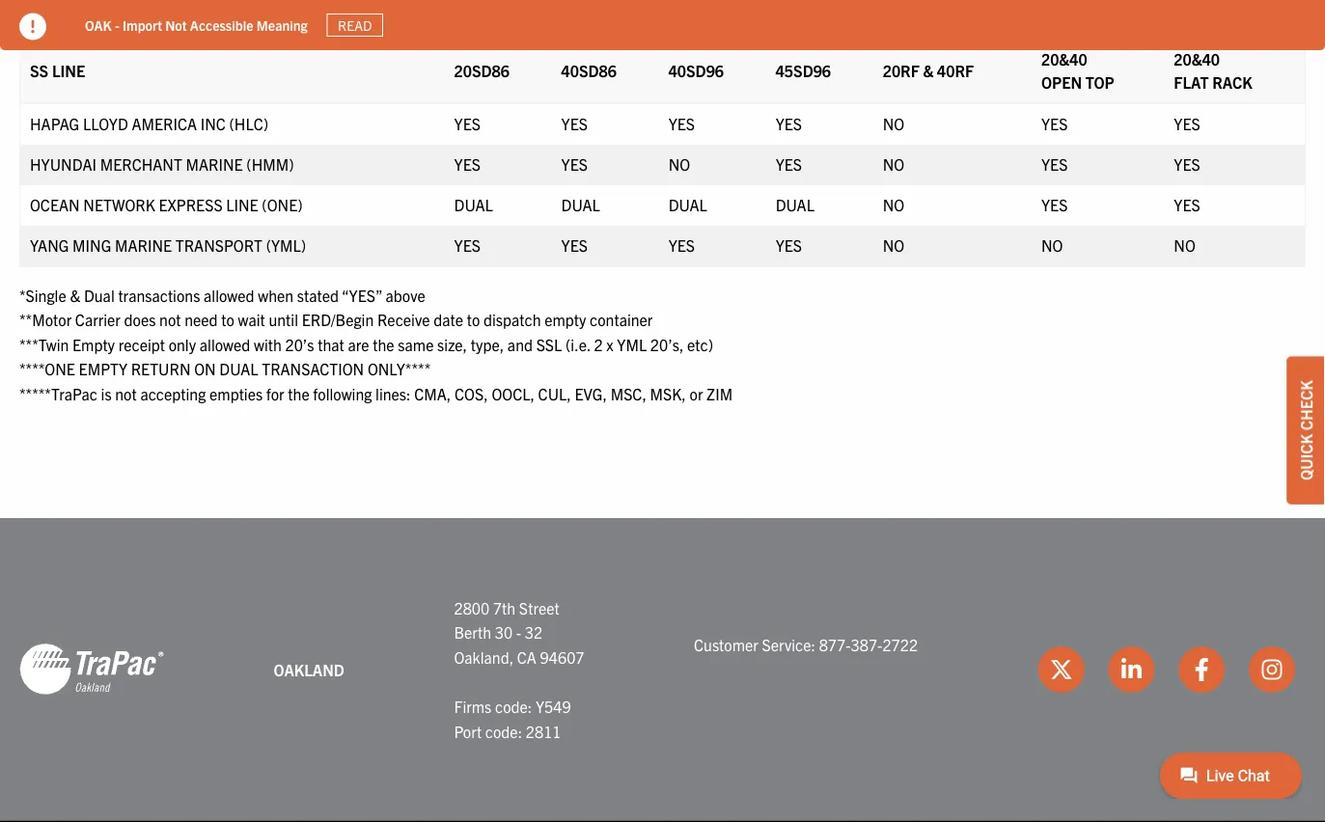 Task type: describe. For each thing, give the bounding box(es) containing it.
1 horizontal spatial the
[[373, 335, 394, 354]]

customer service: 877-387-2722
[[694, 635, 918, 654]]

firms code:  y549 port code:  2811
[[454, 697, 571, 741]]

accepting
[[140, 384, 206, 403]]

20's,
[[650, 335, 684, 354]]

y549
[[536, 697, 571, 716]]

same
[[398, 335, 434, 354]]

20&40 for open
[[1042, 49, 1088, 68]]

only****
[[368, 359, 431, 379]]

0 vertical spatial code:
[[495, 697, 532, 716]]

only
[[169, 335, 196, 354]]

that
[[318, 335, 344, 354]]

2800 7th street berth 30 - 32 oakland, ca 94607
[[454, 598, 585, 667]]

(hmm)
[[246, 154, 294, 174]]

quick check link
[[1287, 356, 1325, 505]]

firms
[[454, 697, 492, 716]]

*****trapac
[[19, 384, 97, 403]]

return
[[131, 359, 191, 379]]

need
[[185, 310, 218, 329]]

20rf
[[883, 61, 920, 80]]

oocl,
[[492, 384, 535, 403]]

berth
[[454, 623, 491, 642]]

read link
[[327, 13, 383, 37]]

2 to from the left
[[467, 310, 480, 329]]

yml
[[617, 335, 647, 354]]

(i.e.
[[566, 335, 591, 354]]

1 horizontal spatial line
[[226, 195, 258, 214]]

20rf & 40rf
[[883, 61, 974, 80]]

express
[[159, 195, 223, 214]]

container
[[590, 310, 653, 329]]

20&40 flat rack
[[1174, 49, 1253, 92]]

zim
[[707, 384, 733, 403]]

following
[[313, 384, 372, 403]]

877-
[[819, 635, 851, 654]]

flat
[[1174, 72, 1209, 92]]

top
[[1086, 72, 1115, 92]]

2800
[[454, 598, 490, 617]]

hyundai
[[30, 154, 97, 174]]

msk,
[[650, 384, 686, 403]]

solid image
[[19, 13, 46, 40]]

cul,
[[538, 384, 571, 403]]

& for *single
[[70, 285, 80, 305]]

387-
[[851, 635, 883, 654]]

oakland image
[[19, 643, 164, 697]]

ocean network express line (one)
[[30, 195, 303, 214]]

and
[[508, 335, 533, 354]]

ca
[[517, 647, 537, 667]]

empty
[[72, 335, 115, 354]]

yang
[[30, 235, 69, 255]]

1 vertical spatial allowed
[[200, 335, 250, 354]]

ocean
[[30, 195, 80, 214]]

yang ming marine transport (yml)
[[30, 235, 306, 255]]

45sd96
[[776, 61, 831, 80]]

receipt
[[118, 335, 165, 354]]

oakland
[[274, 660, 345, 679]]

america
[[132, 114, 197, 133]]

40sd86
[[561, 61, 617, 80]]

20&40 open top
[[1042, 49, 1115, 92]]

lines:
[[376, 384, 411, 403]]

20sd86
[[454, 61, 510, 80]]

merchant
[[100, 154, 182, 174]]

accessible
[[190, 16, 253, 33]]

receive
[[377, 310, 430, 329]]

1 vertical spatial code:
[[485, 721, 522, 741]]

port
[[454, 721, 482, 741]]

94607
[[540, 647, 585, 667]]

ss
[[30, 61, 48, 80]]

footer containing 2800 7th street
[[0, 518, 1325, 822]]

marine for (hmm)
[[186, 154, 243, 174]]

(yml)
[[266, 235, 306, 255]]

read
[[338, 16, 372, 34]]

when
[[258, 285, 294, 305]]

20's
[[285, 335, 314, 354]]

& for 20rf
[[923, 61, 934, 80]]

2
[[594, 335, 603, 354]]

1 to from the left
[[221, 310, 234, 329]]



Task type: vqa. For each thing, say whether or not it's contained in the screenshot.


Task type: locate. For each thing, give the bounding box(es) containing it.
1 vertical spatial marine
[[115, 235, 172, 255]]

type,
[[471, 335, 504, 354]]

oak - import not accessible meaning
[[85, 16, 308, 33]]

hapag
[[30, 114, 79, 133]]

check
[[1296, 381, 1316, 431]]

20&40
[[1042, 49, 1088, 68], [1174, 49, 1220, 68]]

allowed up wait
[[204, 285, 254, 305]]

for
[[266, 384, 284, 403]]

0 horizontal spatial line
[[52, 61, 85, 80]]

code: right port
[[485, 721, 522, 741]]

0 vertical spatial marine
[[186, 154, 243, 174]]

0 horizontal spatial marine
[[115, 235, 172, 255]]

30
[[495, 623, 513, 642]]

service:
[[762, 635, 816, 654]]

lloyd
[[83, 114, 128, 133]]

20&40 up open
[[1042, 49, 1088, 68]]

until
[[269, 310, 298, 329]]

20&40 up flat
[[1174, 49, 1220, 68]]

- right "oak"
[[115, 16, 119, 33]]

ming
[[72, 235, 111, 255]]

dual
[[84, 285, 115, 305]]

the right are
[[373, 335, 394, 354]]

carrier
[[75, 310, 121, 329]]

2 20&40 from the left
[[1174, 49, 1220, 68]]

1 horizontal spatial 20&40
[[1174, 49, 1220, 68]]

0 vertical spatial line
[[52, 61, 85, 80]]

0 horizontal spatial 20&40
[[1042, 49, 1088, 68]]

20&40 for flat
[[1174, 49, 1220, 68]]

quick check
[[1296, 381, 1316, 481]]

allowed up on
[[200, 335, 250, 354]]

0 vertical spatial the
[[373, 335, 394, 354]]

network
[[83, 195, 155, 214]]

inc
[[201, 114, 226, 133]]

*single & dual transactions allowed when stated "yes" above **motor carrier does not need to wait until erd/begin receive date to dispatch empty container ***twin empty receipt only allowed with 20's that are the same size, type, and ssl (i.e. 2 x yml 20's, etc) ****one empty return on dual transaction only**** *****trapac is not accepting empties for the following lines: cma, cos, oocl, cul, evg, msc, msk, or zim
[[19, 285, 733, 403]]

0 horizontal spatial not
[[115, 384, 137, 403]]

quick
[[1296, 434, 1316, 481]]

1 horizontal spatial to
[[467, 310, 480, 329]]

empty
[[545, 310, 586, 329]]

-
[[115, 16, 119, 33], [516, 623, 521, 642]]

marine down ocean network express line (one)
[[115, 235, 172, 255]]

0 horizontal spatial &
[[70, 285, 80, 305]]

2811
[[526, 721, 561, 741]]

empties
[[210, 384, 263, 403]]

cma,
[[414, 384, 451, 403]]

erd/begin
[[302, 310, 374, 329]]

32
[[525, 623, 543, 642]]

to
[[221, 310, 234, 329], [467, 310, 480, 329]]

customer
[[694, 635, 759, 654]]

0 horizontal spatial to
[[221, 310, 234, 329]]

rack
[[1213, 72, 1253, 92]]

1 horizontal spatial not
[[159, 310, 181, 329]]

the right for
[[288, 384, 310, 403]]

& left dual
[[70, 285, 80, 305]]

20&40 inside 20&40 open top
[[1042, 49, 1088, 68]]

transaction
[[262, 359, 364, 379]]

code: up 2811
[[495, 697, 532, 716]]

size,
[[437, 335, 467, 354]]

x
[[607, 335, 614, 354]]

1 20&40 from the left
[[1042, 49, 1088, 68]]

with
[[254, 335, 282, 354]]

hapag lloyd america inc (hlc)
[[30, 114, 268, 133]]

to right date
[[467, 310, 480, 329]]

hyundai merchant marine (hmm)
[[30, 154, 294, 174]]

not
[[165, 16, 187, 33]]

msc,
[[611, 384, 647, 403]]

- inside 2800 7th street berth 30 - 32 oakland, ca 94607
[[516, 623, 521, 642]]

transport
[[175, 235, 263, 255]]

line
[[52, 61, 85, 80], [226, 195, 258, 214]]

1 vertical spatial the
[[288, 384, 310, 403]]

0 vertical spatial allowed
[[204, 285, 254, 305]]

cos,
[[455, 384, 488, 403]]

date
[[434, 310, 463, 329]]

street
[[519, 598, 560, 617]]

not right is at the left of the page
[[115, 384, 137, 403]]

- right 30
[[516, 623, 521, 642]]

dual
[[454, 195, 493, 214], [561, 195, 600, 214], [669, 195, 707, 214], [776, 195, 815, 214], [219, 359, 258, 379]]

line right ss
[[52, 61, 85, 80]]

not down transactions
[[159, 310, 181, 329]]

****one
[[19, 359, 75, 379]]

0 vertical spatial -
[[115, 16, 119, 33]]

0 vertical spatial not
[[159, 310, 181, 329]]

oak
[[85, 16, 112, 33]]

0 vertical spatial &
[[923, 61, 934, 80]]

import
[[123, 16, 162, 33]]

does
[[124, 310, 156, 329]]

& inside *single & dual transactions allowed when stated "yes" above **motor carrier does not need to wait until erd/begin receive date to dispatch empty container ***twin empty receipt only allowed with 20's that are the same size, type, and ssl (i.e. 2 x yml 20's, etc) ****one empty return on dual transaction only**** *****trapac is not accepting empties for the following lines: cma, cos, oocl, cul, evg, msc, msk, or zim
[[70, 285, 80, 305]]

2722
[[883, 635, 918, 654]]

code:
[[495, 697, 532, 716], [485, 721, 522, 741]]

etc)
[[687, 335, 713, 354]]

(hlc)
[[229, 114, 268, 133]]

ss line
[[30, 61, 85, 80]]

1 horizontal spatial -
[[516, 623, 521, 642]]

1 vertical spatial line
[[226, 195, 258, 214]]

dispatch
[[484, 310, 541, 329]]

40sd96
[[669, 61, 724, 80]]

1 vertical spatial &
[[70, 285, 80, 305]]

the
[[373, 335, 394, 354], [288, 384, 310, 403]]

0 horizontal spatial -
[[115, 16, 119, 33]]

to left wait
[[221, 310, 234, 329]]

1 vertical spatial -
[[516, 623, 521, 642]]

oakland,
[[454, 647, 514, 667]]

stated
[[297, 285, 339, 305]]

20&40 inside 20&40 flat rack
[[1174, 49, 1220, 68]]

ssl
[[536, 335, 562, 354]]

is
[[101, 384, 112, 403]]

(one)
[[262, 195, 303, 214]]

1 horizontal spatial marine
[[186, 154, 243, 174]]

1 vertical spatial not
[[115, 384, 137, 403]]

"yes"
[[342, 285, 382, 305]]

0 horizontal spatial the
[[288, 384, 310, 403]]

line left the (one)
[[226, 195, 258, 214]]

1 horizontal spatial &
[[923, 61, 934, 80]]

marine down the inc
[[186, 154, 243, 174]]

open
[[1042, 72, 1082, 92]]

& left 40rf
[[923, 61, 934, 80]]

transactions
[[118, 285, 200, 305]]

**motor
[[19, 310, 72, 329]]

meaning
[[256, 16, 308, 33]]

40rf
[[937, 61, 974, 80]]

marine for transport
[[115, 235, 172, 255]]

evg,
[[575, 384, 607, 403]]

above
[[386, 285, 426, 305]]

footer
[[0, 518, 1325, 822]]

dual inside *single & dual transactions allowed when stated "yes" above **motor carrier does not need to wait until erd/begin receive date to dispatch empty container ***twin empty receipt only allowed with 20's that are the same size, type, and ssl (i.e. 2 x yml 20's, etc) ****one empty return on dual transaction only**** *****trapac is not accepting empties for the following lines: cma, cos, oocl, cul, evg, msc, msk, or zim
[[219, 359, 258, 379]]



